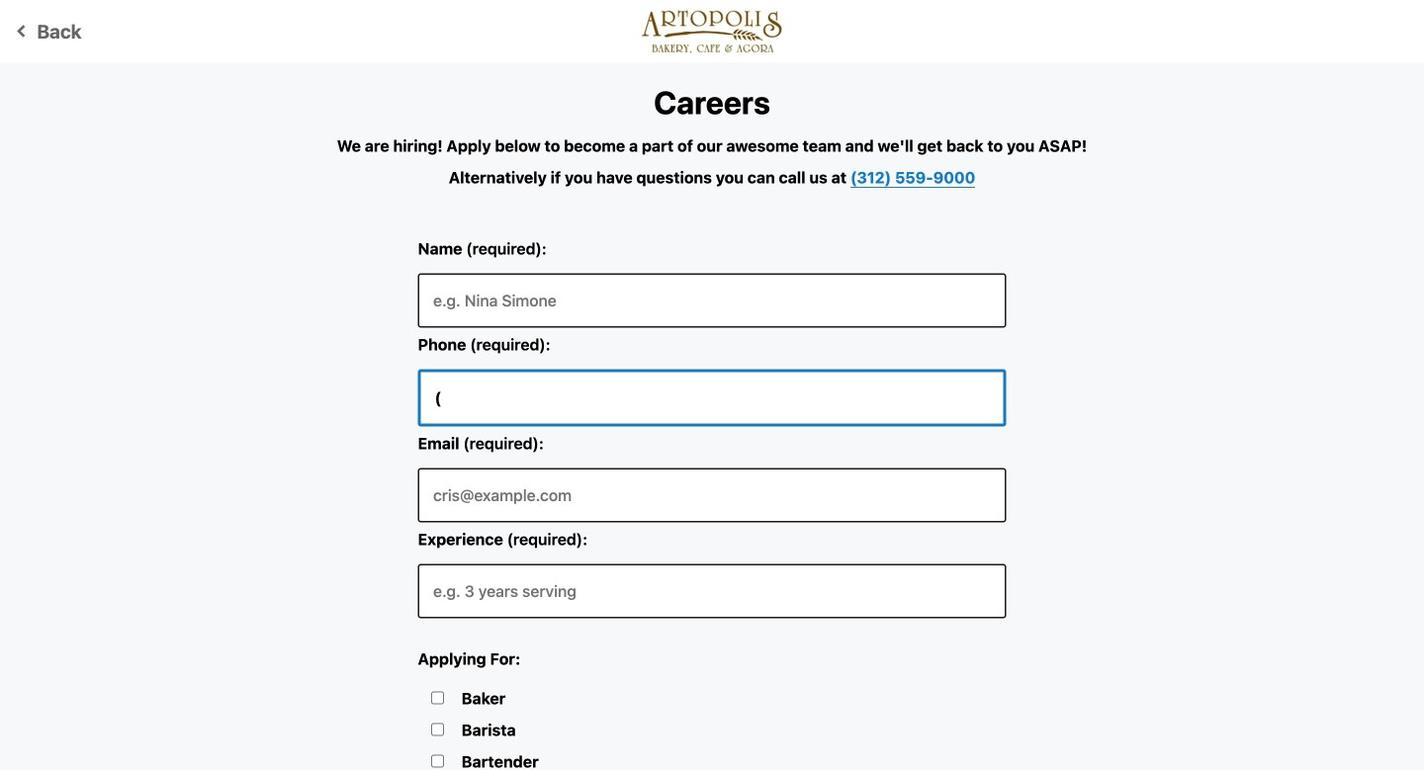Task type: locate. For each thing, give the bounding box(es) containing it.
(123) 456-7890 text field
[[418, 369, 1007, 427]]

3 group from the top
[[418, 750, 1007, 771]]

Bartender checkbox
[[428, 755, 448, 768]]

group
[[418, 687, 1007, 719], [418, 719, 1007, 750], [418, 750, 1007, 771]]

Baker checkbox
[[428, 692, 448, 705]]



Task type: vqa. For each thing, say whether or not it's contained in the screenshot.
Bartender Option
yes



Task type: describe. For each thing, give the bounding box(es) containing it.
1 group from the top
[[418, 687, 1007, 719]]

2 group from the top
[[418, 719, 1007, 750]]

e.g. 3 years serving text field
[[418, 564, 1007, 619]]

e.g. Nina Simone text field
[[418, 273, 1007, 328]]

artopolis bakery & cafe logo image
[[638, 0, 786, 63]]

Barista checkbox
[[428, 723, 448, 736]]

cris@example.com text field
[[418, 468, 1007, 523]]



